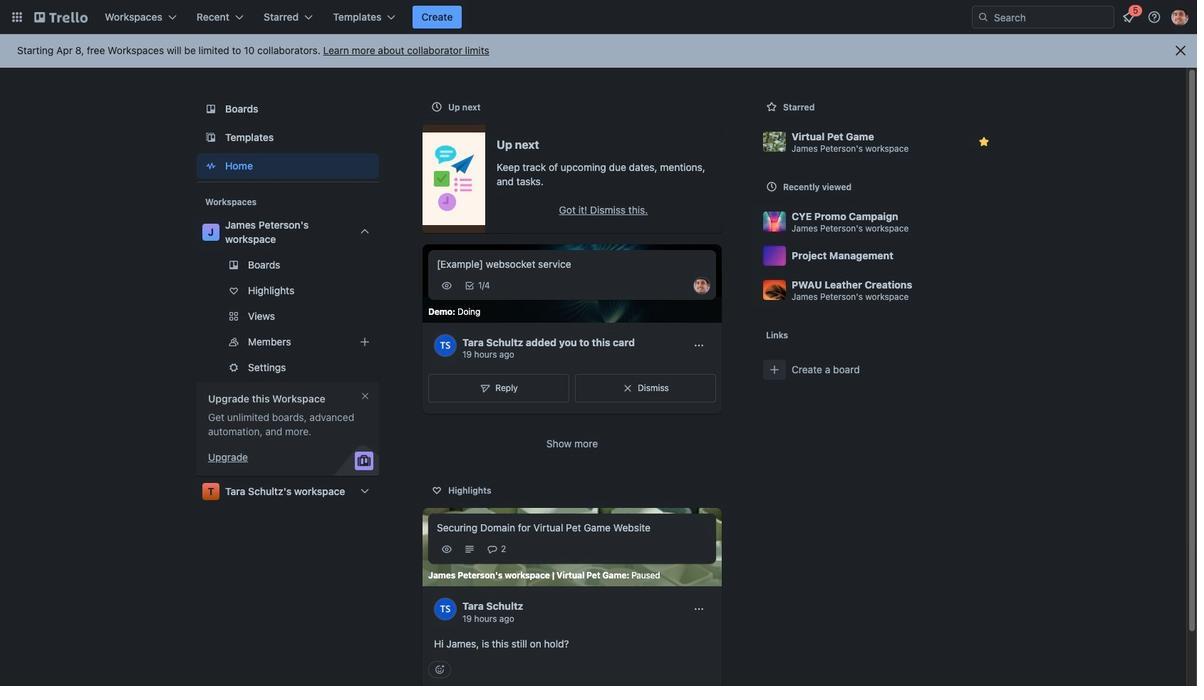 Task type: locate. For each thing, give the bounding box(es) containing it.
Search field
[[989, 6, 1114, 28]]

board image
[[202, 101, 220, 118]]

james peterson (jamespeterson93) image
[[1172, 9, 1189, 26]]

search image
[[978, 11, 989, 23]]

click to unstar virtual pet game. it will be removed from your starred list. image
[[977, 135, 992, 149]]

add image
[[356, 334, 374, 351]]



Task type: vqa. For each thing, say whether or not it's contained in the screenshot.
right sm image
no



Task type: describe. For each thing, give the bounding box(es) containing it.
add reaction image
[[428, 662, 451, 679]]

home image
[[202, 158, 220, 175]]

open information menu image
[[1148, 10, 1162, 24]]

switch to… image
[[10, 10, 24, 24]]

back to home image
[[34, 6, 88, 29]]

5 notifications image
[[1121, 9, 1138, 26]]

template board image
[[202, 129, 220, 146]]

primary element
[[0, 0, 1198, 34]]



